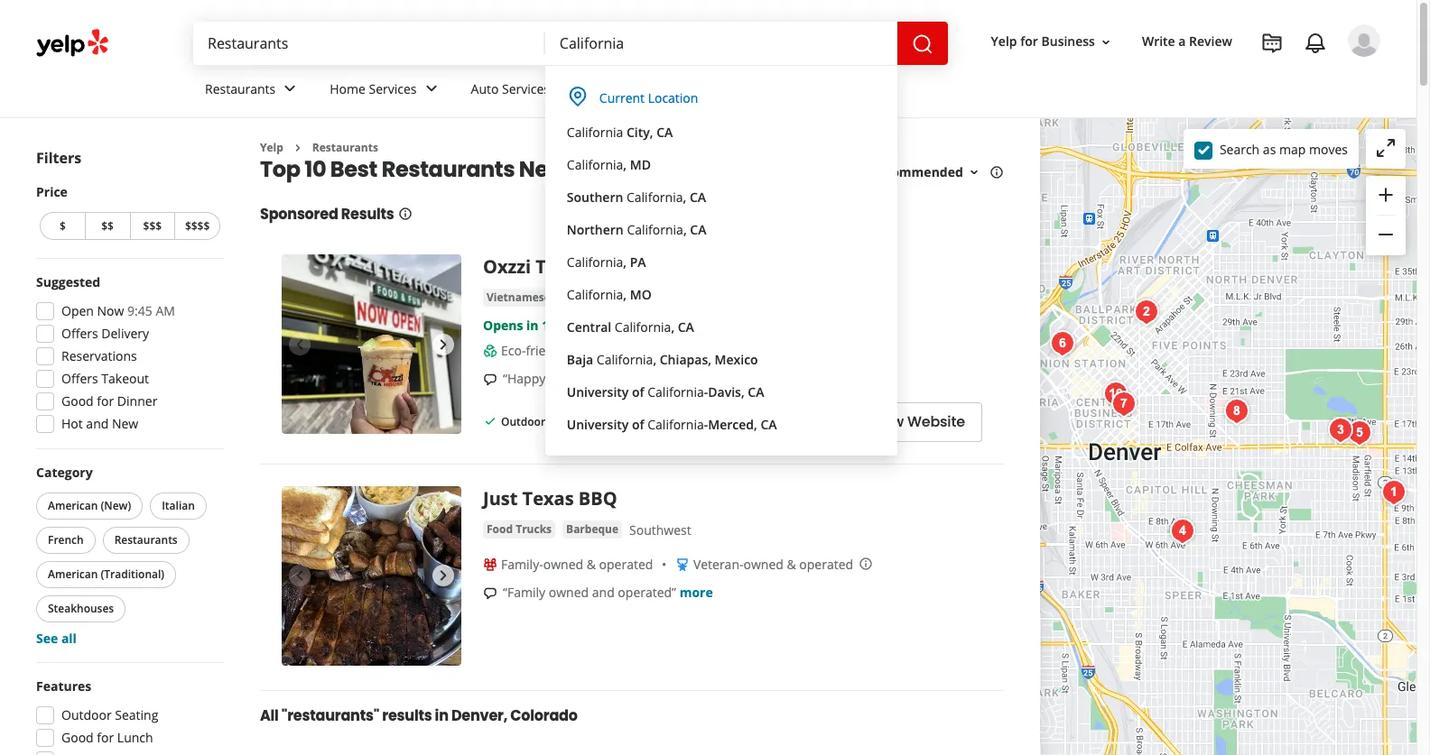 Task type: describe. For each thing, give the bounding box(es) containing it.
0 vertical spatial restaurants link
[[190, 65, 315, 117]]

2pm
[[590, 371, 617, 388]]

16 speech v2 image for "happy hours: 2pm to 6pm 20% off everything dine in only"
[[483, 373, 497, 388]]

min
[[560, 317, 584, 334]]

write
[[1142, 33, 1175, 50]]

business
[[1041, 33, 1095, 50]]

operated for "happy hours: 2pm to 6pm 20% off everything dine in only"
[[709, 343, 763, 360]]

business categories element
[[190, 65, 1380, 117]]

search as map moves
[[1220, 140, 1348, 158]]

2 horizontal spatial in
[[809, 371, 820, 388]]

barbeque button
[[563, 521, 622, 539]]

family-owned & operated for the leftmost 16 family owned v2 image
[[501, 556, 653, 573]]

all
[[61, 630, 77, 647]]

write a review
[[1142, 33, 1232, 50]]

group containing suggested
[[31, 274, 224, 439]]

sponsored
[[260, 204, 338, 225]]

for for dinner
[[97, 393, 114, 410]]

central california , ca
[[567, 319, 694, 336]]

as
[[1263, 140, 1276, 158]]

just texas bbq link
[[483, 486, 617, 511]]

bubble tea
[[565, 290, 625, 306]]

am
[[156, 302, 175, 320]]

vietnamese button
[[483, 289, 554, 307]]

italian button
[[150, 493, 207, 520]]

yelp for business button
[[984, 26, 1120, 58]]

auto services
[[471, 80, 550, 97]]

1 horizontal spatial takeout
[[694, 415, 737, 430]]

$$$ button
[[130, 212, 174, 240]]

$$ button
[[85, 212, 130, 240]]

california , pa
[[567, 254, 646, 271]]

more
[[680, 584, 713, 601]]

1 vertical spatial denver,
[[451, 706, 507, 727]]

map
[[1279, 140, 1306, 158]]

city,
[[627, 124, 653, 141]]

west saloon & kitchen image
[[1106, 386, 1142, 423]]

services for auto services
[[502, 80, 550, 97]]

ca up "northern california , ca"
[[690, 189, 706, 206]]

24 chevron down v2 image for more
[[639, 78, 661, 100]]

20%
[[665, 371, 690, 388]]

now
[[97, 302, 124, 320]]

6pm
[[635, 371, 662, 388]]

american for american (traditional)
[[48, 567, 98, 582]]

more link
[[590, 65, 675, 117]]

california city, ca
[[567, 124, 673, 141]]

hours:
[[549, 371, 587, 388]]

current location
[[599, 89, 698, 107]]

0 vertical spatial 16 family owned v2 image
[[593, 344, 607, 359]]

top
[[260, 155, 300, 185]]

work & class image
[[1129, 294, 1165, 330]]

northern
[[567, 221, 624, 238]]

"happy
[[503, 371, 546, 388]]

24 chevron down v2 image
[[279, 78, 301, 100]]

all "restaurants" results in denver, colorado
[[260, 706, 578, 727]]

suggested
[[36, 274, 100, 291]]

home
[[330, 80, 366, 97]]

0 horizontal spatial 16 info v2 image
[[398, 207, 412, 222]]

auto services link
[[456, 65, 590, 117]]

current
[[599, 89, 645, 107]]

texas
[[522, 486, 574, 511]]

16 chevron down v2 image inside yelp for business 'button'
[[1099, 35, 1113, 49]]

family-owned & operated for the topmost 16 family owned v2 image
[[611, 343, 763, 360]]

& inside button
[[695, 290, 703, 306]]

good for dinner
[[61, 393, 157, 410]]

juice bars & smoothies button
[[636, 289, 767, 307]]

restaurants inside business categories element
[[205, 80, 276, 97]]

& right veteran-
[[787, 556, 796, 573]]

mo
[[630, 286, 652, 303]]

american (traditional) button
[[36, 562, 176, 589]]

seating
[[548, 415, 586, 430]]

friendly
[[526, 343, 571, 360]]

tea for oxzzi
[[536, 255, 568, 279]]

16 checkmark v2 image for outdoor seating
[[483, 414, 497, 429]]

9:45
[[127, 302, 152, 320]]

yelp for yelp link
[[260, 140, 283, 155]]

southern california , ca
[[567, 189, 706, 206]]

opens
[[483, 317, 523, 334]]

view website link
[[853, 402, 982, 442]]

results
[[382, 706, 432, 727]]

map region
[[919, 0, 1430, 756]]

of for -davis, ca
[[632, 384, 644, 401]]

Near text field
[[560, 33, 883, 53]]

owned right 16 veteran owned v2 icon
[[743, 556, 784, 573]]

none field "find"
[[208, 33, 531, 53]]

user actions element
[[976, 23, 1406, 134]]

lunch
[[117, 729, 153, 747]]

outdoor seating
[[501, 415, 586, 430]]

vietnamese
[[487, 290, 551, 306]]

american (new) button
[[36, 493, 143, 520]]

10
[[304, 155, 326, 185]]

more
[[604, 80, 635, 97]]

0 vertical spatial family-
[[611, 343, 653, 360]]

md
[[630, 156, 651, 173]]

$ button
[[40, 212, 85, 240]]

chiapas,
[[660, 351, 711, 368]]

category
[[36, 464, 93, 481]]

denver biscuit company image
[[1323, 413, 1359, 449]]

restaurants down the auto
[[382, 155, 515, 185]]

group containing features
[[31, 678, 224, 756]]

search
[[1220, 140, 1260, 158]]

best
[[330, 155, 377, 185]]

new
[[112, 415, 138, 432]]

dinner
[[117, 393, 157, 410]]

oxzzi tea house link
[[483, 255, 629, 279]]

, down the southern california , ca
[[683, 221, 687, 238]]

- for davis,
[[704, 384, 708, 401]]

restaurants button
[[103, 527, 189, 554]]

outdoor seating
[[61, 707, 158, 724]]

food trucks link
[[483, 521, 555, 539]]

16 eco friendly v2 image
[[483, 344, 497, 359]]

notifications image
[[1305, 33, 1326, 54]]

chopstickers image
[[1098, 376, 1134, 413]]

for for lunch
[[97, 729, 114, 747]]

ca right "merced,"
[[761, 416, 777, 433]]

moves
[[1309, 140, 1348, 158]]

delivery inside group
[[101, 325, 149, 342]]

good for good for dinner
[[61, 393, 94, 410]]

steakhouses button
[[36, 596, 126, 623]]

juice bars & smoothies link
[[636, 289, 767, 307]]

italian
[[162, 498, 195, 514]]

eco-
[[501, 343, 526, 360]]

slideshow element for eco-
[[282, 255, 461, 435]]

off
[[693, 371, 710, 388]]

southwest
[[629, 522, 691, 539]]

merced,
[[708, 416, 757, 433]]

offers for offers takeout
[[61, 370, 98, 387]]

home services link
[[315, 65, 456, 117]]

previous image
[[289, 334, 311, 356]]

bbq
[[579, 486, 617, 511]]

baja
[[567, 351, 593, 368]]

all
[[260, 706, 279, 727]]



Task type: locate. For each thing, give the bounding box(es) containing it.
family-owned & operated up "happy hours: 2pm to 6pm 20% off everything dine in only"
[[611, 343, 763, 360]]

operated"
[[618, 584, 676, 601]]

16 checkmark v2 image right seating
[[601, 414, 615, 429]]

0 vertical spatial 16 info v2 image
[[989, 165, 1004, 180]]

0 vertical spatial and
[[86, 415, 109, 432]]

university down "2pm"
[[567, 416, 629, 433]]

nolan p. image
[[1348, 24, 1380, 57]]

in right dine
[[809, 371, 820, 388]]

1 vertical spatial offers
[[61, 370, 98, 387]]

2 of from the top
[[632, 416, 644, 433]]

near
[[519, 155, 571, 185]]

in right results
[[435, 706, 448, 727]]

2 horizontal spatial operated
[[799, 556, 853, 573]]

of right "2pm"
[[632, 384, 644, 401]]

2 american from the top
[[48, 567, 98, 582]]

2 horizontal spatial 24 chevron down v2 image
[[639, 78, 661, 100]]

tea for bubble
[[606, 290, 625, 306]]

1 vertical spatial tea
[[606, 290, 625, 306]]

16 speech v2 image
[[483, 373, 497, 388], [483, 587, 497, 601]]

2 services from the left
[[502, 80, 550, 97]]

just texas bbq
[[483, 486, 617, 511]]

  text field
[[560, 33, 883, 53]]

american down the category
[[48, 498, 98, 514]]

16 checkmark v2 image for delivery
[[601, 414, 615, 429]]

24 chevron down v2 image for auto services
[[553, 78, 575, 100]]

outdoor inside group
[[61, 707, 112, 724]]

ca up juice bars & smoothies
[[690, 221, 706, 238]]

delivery down university of california -davis, ca
[[619, 415, 661, 430]]

1 horizontal spatial 16 chevron down v2 image
[[1099, 35, 1113, 49]]

for inside 'button'
[[1020, 33, 1038, 50]]

1 university from the top
[[567, 384, 629, 401]]

operated for "family owned and operated"
[[799, 556, 853, 573]]

24 marker v2 image
[[567, 86, 588, 108]]

0 horizontal spatial tea
[[536, 255, 568, 279]]

family-owned & operated down "barbeque" button
[[501, 556, 653, 573]]

american inside american (traditional) button
[[48, 567, 98, 582]]

1 vertical spatial takeout
[[694, 415, 737, 430]]

of down university of california -davis, ca
[[632, 416, 644, 433]]

next image
[[432, 334, 454, 356]]

tavernetta image
[[1045, 326, 1081, 362]]

1 vertical spatial and
[[592, 584, 615, 601]]

0 vertical spatial american
[[48, 498, 98, 514]]

1 vertical spatial university
[[567, 416, 629, 433]]

1 vertical spatial -
[[704, 416, 708, 433]]

good for lunch
[[61, 729, 153, 747]]

american (traditional)
[[48, 567, 164, 582]]

0 vertical spatial colorado
[[663, 155, 763, 185]]

-
[[704, 384, 708, 401], [704, 416, 708, 433]]

3 16 checkmark v2 image from the left
[[676, 414, 690, 429]]

expand map image
[[1375, 137, 1397, 159]]

baja california , chiapas, mexico
[[567, 351, 758, 368]]

16 chevron right v2 image
[[291, 141, 305, 155]]

for left "business"
[[1020, 33, 1038, 50]]

smoothies
[[706, 290, 763, 306]]

0 horizontal spatial 16 chevron down v2 image
[[967, 165, 981, 180]]

1 good from the top
[[61, 393, 94, 410]]

for down offers takeout
[[97, 393, 114, 410]]

services for home services
[[369, 80, 417, 97]]

$$$
[[143, 218, 162, 234]]

owned right "family
[[549, 584, 589, 601]]

1 horizontal spatial yelp
[[991, 33, 1017, 50]]

1 16 speech v2 image from the top
[[483, 373, 497, 388]]

16 checkmark v2 image for takeout
[[676, 414, 690, 429]]

0 horizontal spatial takeout
[[101, 370, 149, 387]]

- down davis,
[[704, 416, 708, 433]]

tea left mo
[[606, 290, 625, 306]]

university down baja
[[567, 384, 629, 401]]

of for -merced, ca
[[632, 416, 644, 433]]

services right the auto
[[502, 80, 550, 97]]

1 vertical spatial delivery
[[619, 415, 661, 430]]

24 chevron down v2 image inside home services "link"
[[420, 78, 442, 100]]

0 horizontal spatial in
[[435, 706, 448, 727]]

, left the md
[[623, 156, 627, 173]]

0 vertical spatial good
[[61, 393, 94, 410]]

good up hot
[[61, 393, 94, 410]]

in left 15
[[526, 317, 539, 334]]

for for business
[[1020, 33, 1038, 50]]

0 vertical spatial for
[[1020, 33, 1038, 50]]

& up off at left
[[696, 343, 706, 360]]

1 16 checkmark v2 image from the left
[[483, 414, 497, 429]]

oxzzi tea house
[[483, 255, 629, 279]]

1 vertical spatial yelp
[[260, 140, 283, 155]]

1 horizontal spatial outdoor
[[501, 415, 545, 430]]

california , mo
[[567, 286, 652, 303]]

0 vertical spatial delivery
[[101, 325, 149, 342]]

16 speech v2 image left "family
[[483, 587, 497, 601]]

0 horizontal spatial yelp
[[260, 140, 283, 155]]

0 horizontal spatial denver,
[[451, 706, 507, 727]]

None search field
[[193, 22, 951, 65]]

davis,
[[708, 384, 745, 401]]

family- down central california , ca
[[611, 343, 653, 360]]

0 horizontal spatial and
[[86, 415, 109, 432]]

1 horizontal spatial and
[[592, 584, 615, 601]]

2 slideshow element from the top
[[282, 486, 461, 666]]

current location link
[[556, 80, 886, 116]]

to
[[620, 371, 632, 388]]

results
[[341, 204, 394, 225]]

$$
[[101, 218, 114, 234]]

0 vertical spatial 16 chevron down v2 image
[[1099, 35, 1113, 49]]

1 horizontal spatial delivery
[[619, 415, 661, 430]]

services right home
[[369, 80, 417, 97]]

2 16 checkmark v2 image from the left
[[601, 414, 615, 429]]

2 vertical spatial for
[[97, 729, 114, 747]]

yelp inside 'button'
[[991, 33, 1017, 50]]

group containing category
[[33, 464, 224, 648]]

24 chevron down v2 image
[[420, 78, 442, 100], [553, 78, 575, 100], [639, 78, 661, 100]]

seating
[[115, 707, 158, 724]]

1 vertical spatial 16 info v2 image
[[398, 207, 412, 222]]

& up "family owned and operated" more
[[587, 556, 596, 573]]

0 horizontal spatial operated
[[599, 556, 653, 573]]

"family owned and operated" more
[[503, 584, 713, 601]]

slideshow element
[[282, 255, 461, 435], [282, 486, 461, 666]]

american down french button at bottom left
[[48, 567, 98, 582]]

24 chevron down v2 image inside more link
[[639, 78, 661, 100]]

french button
[[36, 527, 95, 554]]

0 vertical spatial denver,
[[575, 155, 659, 185]]

0 vertical spatial slideshow element
[[282, 255, 461, 435]]

food trucks
[[487, 522, 552, 537]]

0 horizontal spatial 16 family owned v2 image
[[483, 558, 497, 572]]

family- up "family
[[501, 556, 543, 573]]

see all
[[36, 630, 77, 647]]

bubble
[[565, 290, 603, 306]]

0 horizontal spatial colorado
[[510, 706, 578, 727]]

24 chevron down v2 image left the auto
[[420, 78, 442, 100]]

16 veteran owned v2 image
[[675, 558, 690, 572]]

barbeque
[[566, 522, 619, 537]]

takeout inside group
[[101, 370, 149, 387]]

takeout up dinner
[[101, 370, 149, 387]]

restaurants left 24 chevron down v2 icon on the top left of page
[[205, 80, 276, 97]]

16 info v2 image
[[989, 165, 1004, 180], [398, 207, 412, 222]]

takeout
[[101, 370, 149, 387], [694, 415, 737, 430]]

ca right davis,
[[748, 384, 764, 401]]

offers delivery
[[61, 325, 149, 342]]

16 speech v2 image for "family owned and operated"
[[483, 587, 497, 601]]

2 offers from the top
[[61, 370, 98, 387]]

1 slideshow element from the top
[[282, 255, 461, 435]]

pa
[[630, 254, 646, 271]]

steakhouses
[[48, 601, 114, 617]]

price
[[36, 183, 68, 200]]

just texas bbq image
[[282, 486, 461, 666]]

for down outdoor seating
[[97, 729, 114, 747]]

Find text field
[[208, 33, 531, 53]]

owned
[[653, 343, 693, 360], [543, 556, 583, 573], [743, 556, 784, 573], [549, 584, 589, 601]]

group
[[1366, 176, 1406, 256], [31, 274, 224, 439], [33, 464, 224, 648], [31, 678, 224, 756]]

24 chevron down v2 image for home services
[[420, 78, 442, 100]]

0 vertical spatial in
[[526, 317, 539, 334]]

1 vertical spatial 16 family owned v2 image
[[483, 558, 497, 572]]

1 vertical spatial 16 chevron down v2 image
[[967, 165, 981, 180]]

, left mo
[[623, 286, 627, 303]]

next image
[[432, 565, 454, 587]]

1 vertical spatial 16 speech v2 image
[[483, 587, 497, 601]]

and left 'operated"'
[[592, 584, 615, 601]]

delivery down 'open now 9:45 am'
[[101, 325, 149, 342]]

everything
[[713, 371, 775, 388]]

restaurants up (traditional)
[[114, 533, 178, 548]]

1 offers from the top
[[61, 325, 98, 342]]

food trucks button
[[483, 521, 555, 539]]

0 vertical spatial takeout
[[101, 370, 149, 387]]

1 vertical spatial good
[[61, 729, 94, 747]]

offers down 'reservations'
[[61, 370, 98, 387]]

oxzzi tea house image
[[282, 255, 461, 435]]

& right the bars
[[695, 290, 703, 306]]

yelp left "business"
[[991, 33, 1017, 50]]

, down the bars
[[671, 319, 675, 336]]

projects image
[[1261, 33, 1283, 54]]

slideshow element for family-
[[282, 486, 461, 666]]

tea
[[536, 255, 568, 279], [606, 290, 625, 306]]

culinary dropout image
[[1376, 475, 1412, 511]]

previous image
[[289, 565, 311, 587]]

, left pa at the left top of the page
[[623, 254, 627, 271]]

16 checkmark v2 image left outdoor seating
[[483, 414, 497, 429]]

yelp for business
[[991, 33, 1095, 50]]

fox run cafe image
[[1342, 415, 1378, 451]]

california
[[567, 124, 623, 141], [567, 156, 623, 173], [627, 189, 683, 206], [627, 221, 683, 238], [567, 254, 623, 271], [567, 286, 623, 303], [615, 319, 671, 336], [597, 351, 653, 368], [648, 384, 704, 401], [648, 416, 704, 433]]

1 vertical spatial slideshow element
[[282, 486, 461, 666]]

, up "northern california , ca"
[[683, 189, 686, 206]]

yelp left 16 chevron right v2 image
[[260, 140, 283, 155]]

denver, up the southern california , ca
[[575, 155, 659, 185]]

and right hot
[[86, 415, 109, 432]]

None field
[[208, 33, 531, 53], [560, 33, 883, 53], [560, 33, 883, 53]]

1 horizontal spatial 16 info v2 image
[[989, 165, 1004, 180]]

and inside group
[[86, 415, 109, 432]]

ca right city,
[[656, 124, 673, 141]]

offers down 'open'
[[61, 325, 98, 342]]

1 vertical spatial for
[[97, 393, 114, 410]]

0 horizontal spatial 24 chevron down v2 image
[[420, 78, 442, 100]]

restaurants inside button
[[114, 533, 178, 548]]

american
[[48, 498, 98, 514], [48, 567, 98, 582]]

hot
[[61, 415, 83, 432]]

0 vertical spatial tea
[[536, 255, 568, 279]]

2 good from the top
[[61, 729, 94, 747]]

1 - from the top
[[704, 384, 708, 401]]

24 chevron down v2 image inside auto services link
[[553, 78, 575, 100]]

just
[[483, 486, 518, 511]]

zoom in image
[[1375, 184, 1397, 206]]

french
[[48, 533, 84, 548]]

location
[[648, 89, 698, 107]]

price group
[[36, 183, 224, 244]]

info icon image
[[859, 557, 873, 571], [859, 557, 873, 571]]

- right 20%
[[704, 384, 708, 401]]

olive & finch image
[[1219, 394, 1255, 430]]

1 vertical spatial family-owned & operated
[[501, 556, 653, 573]]

0 horizontal spatial 16 checkmark v2 image
[[483, 414, 497, 429]]

good for good for lunch
[[61, 729, 94, 747]]

16 chevron down v2 image
[[1099, 35, 1113, 49], [967, 165, 981, 180]]

tea up bubble
[[536, 255, 568, 279]]

american (new)
[[48, 498, 131, 514]]

outdoor up good for lunch
[[61, 707, 112, 724]]

owned down the barbeque link
[[543, 556, 583, 573]]

auto
[[471, 80, 499, 97]]

filters
[[36, 148, 81, 168]]

(traditional)
[[101, 567, 164, 582]]

"happy hours: 2pm to 6pm 20% off everything dine in only"
[[503, 371, 861, 388]]

1 horizontal spatial 16 checkmark v2 image
[[601, 414, 615, 429]]

yelp
[[991, 33, 1017, 50], [260, 140, 283, 155]]

- for merced,
[[704, 416, 708, 433]]

juice bars & smoothies
[[639, 290, 763, 306]]

0 vertical spatial outdoor
[[501, 415, 545, 430]]

0 vertical spatial of
[[632, 384, 644, 401]]

2 - from the top
[[704, 416, 708, 433]]

1 horizontal spatial 16 family owned v2 image
[[593, 344, 607, 359]]

1 horizontal spatial in
[[526, 317, 539, 334]]

restaurants link up yelp link
[[190, 65, 315, 117]]

1 vertical spatial family-
[[501, 556, 543, 573]]

1 horizontal spatial family-
[[611, 343, 653, 360]]

services
[[369, 80, 417, 97], [502, 80, 550, 97]]

2 24 chevron down v2 image from the left
[[553, 78, 575, 100]]

0 horizontal spatial family-
[[501, 556, 543, 573]]

top 10 best restaurants near denver, colorado
[[260, 155, 763, 185]]

website
[[907, 412, 965, 433]]

university for university of california -davis, ca
[[567, 384, 629, 401]]

house
[[572, 255, 629, 279]]

1 vertical spatial of
[[632, 416, 644, 433]]

angelo's taverna image
[[1165, 514, 1201, 550]]

1 american from the top
[[48, 498, 98, 514]]

1 of from the top
[[632, 384, 644, 401]]

1 vertical spatial american
[[48, 567, 98, 582]]

american inside american (new) button
[[48, 498, 98, 514]]

2 vertical spatial in
[[435, 706, 448, 727]]

1 horizontal spatial 24 chevron down v2 image
[[553, 78, 575, 100]]

16 checkmark v2 image down university of california -davis, ca
[[676, 414, 690, 429]]

yelp for yelp for business
[[991, 33, 1017, 50]]

zoom out image
[[1375, 224, 1397, 246]]

offers for offers delivery
[[61, 325, 98, 342]]

1 horizontal spatial tea
[[606, 290, 625, 306]]

1 horizontal spatial operated
[[709, 343, 763, 360]]

0 horizontal spatial outdoor
[[61, 707, 112, 724]]

outdoor for outdoor seating
[[501, 415, 545, 430]]

16 family owned v2 image down food
[[483, 558, 497, 572]]

$$$$ button
[[174, 212, 220, 240]]

0 vertical spatial university
[[567, 384, 629, 401]]

sponsored results
[[260, 204, 394, 225]]

, up 6pm
[[653, 351, 656, 368]]

a
[[1178, 33, 1186, 50]]

outdoor for outdoor seating
[[61, 707, 112, 724]]

1 horizontal spatial services
[[502, 80, 550, 97]]

offers
[[61, 325, 98, 342], [61, 370, 98, 387]]

restaurants link right 16 chevron right v2 image
[[312, 140, 378, 155]]

16 family owned v2 image down central
[[593, 344, 607, 359]]

0 vertical spatial offers
[[61, 325, 98, 342]]

denver, right results
[[451, 706, 507, 727]]

write a review link
[[1135, 26, 1240, 58]]

operated
[[709, 343, 763, 360], [599, 556, 653, 573], [799, 556, 853, 573]]

open
[[61, 302, 94, 320]]

search image
[[911, 33, 933, 55]]

services inside "link"
[[369, 80, 417, 97]]

veteran-owned & operated
[[693, 556, 853, 573]]

3 24 chevron down v2 image from the left
[[639, 78, 661, 100]]

owned up 20%
[[653, 343, 693, 360]]

american for american (new)
[[48, 498, 98, 514]]

1 services from the left
[[369, 80, 417, 97]]

1 vertical spatial colorado
[[510, 706, 578, 727]]

0 vertical spatial yelp
[[991, 33, 1017, 50]]

view website
[[870, 412, 965, 433]]

denver,
[[575, 155, 659, 185], [451, 706, 507, 727]]

food
[[487, 522, 513, 537]]

1 vertical spatial in
[[809, 371, 820, 388]]

16 family owned v2 image
[[593, 344, 607, 359], [483, 558, 497, 572]]

outdoor down "happy
[[501, 415, 545, 430]]

1 horizontal spatial denver,
[[575, 155, 659, 185]]

16 checkmark v2 image
[[483, 414, 497, 429], [601, 414, 615, 429], [676, 414, 690, 429]]

2 university from the top
[[567, 416, 629, 433]]

see all button
[[36, 630, 77, 647]]

ca down the bars
[[678, 319, 694, 336]]

university for university of california -merced, ca
[[567, 416, 629, 433]]

2 16 speech v2 image from the top
[[483, 587, 497, 601]]

tea inside bubble tea button
[[606, 290, 625, 306]]

"restaurants"
[[282, 706, 379, 727]]

0 vertical spatial -
[[704, 384, 708, 401]]

0 vertical spatial family-owned & operated
[[611, 343, 763, 360]]

reservations
[[61, 348, 137, 365]]

1 vertical spatial outdoor
[[61, 707, 112, 724]]

0 horizontal spatial delivery
[[101, 325, 149, 342]]

0 horizontal spatial services
[[369, 80, 417, 97]]

24 chevron down v2 image right more
[[639, 78, 661, 100]]

0 vertical spatial 16 speech v2 image
[[483, 373, 497, 388]]

1 vertical spatial restaurants link
[[312, 140, 378, 155]]

good down outdoor seating
[[61, 729, 94, 747]]

barbeque link
[[563, 521, 622, 539]]

takeout down davis,
[[694, 415, 737, 430]]

see
[[36, 630, 58, 647]]

2 horizontal spatial 16 checkmark v2 image
[[676, 414, 690, 429]]

restaurants right 16 chevron right v2 image
[[312, 140, 378, 155]]

1 horizontal spatial colorado
[[663, 155, 763, 185]]

16 speech v2 image down 16 eco friendly v2 icon on the top left of page
[[483, 373, 497, 388]]

24 chevron down v2 image right auto services
[[553, 78, 575, 100]]

more link
[[680, 584, 713, 601]]

1 24 chevron down v2 image from the left
[[420, 78, 442, 100]]

in
[[526, 317, 539, 334], [809, 371, 820, 388], [435, 706, 448, 727]]



Task type: vqa. For each thing, say whether or not it's contained in the screenshot.


